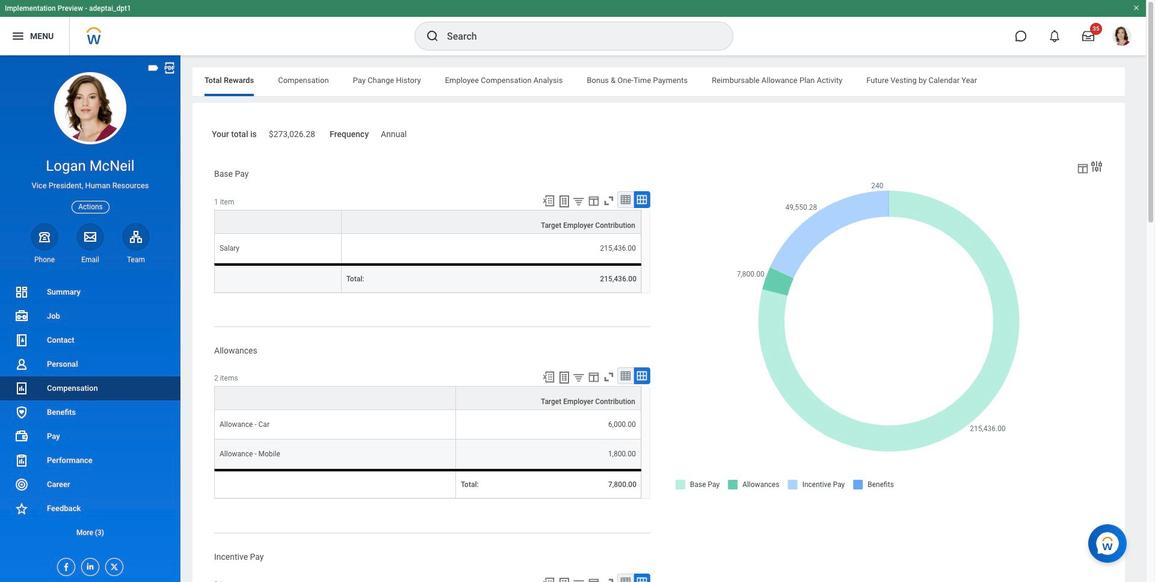 Task type: vqa. For each thing, say whether or not it's contained in the screenshot.
justify image
yes



Task type: describe. For each thing, give the bounding box(es) containing it.
select to filter grid data image for export to excel image export to worksheets icon
[[572, 195, 585, 207]]

export to excel image for 2nd click to view/edit grid preferences image from the top of the page
[[542, 371, 555, 384]]

view printable version (pdf) image
[[163, 61, 176, 75]]

linkedin image
[[82, 559, 95, 572]]

export to worksheets image for export to excel icon corresponding to first click to view/edit grid preferences image from the bottom
[[557, 577, 572, 582]]

notifications large image
[[1049, 30, 1061, 42]]

7 row from the top
[[214, 470, 641, 499]]

close environment banner image
[[1133, 4, 1140, 11]]

phone image
[[36, 230, 53, 244]]

2 toolbar from the top
[[537, 368, 650, 387]]

select to filter grid data image for export to worksheets icon associated with export to excel icon corresponding to first click to view/edit grid preferences image from the bottom
[[572, 578, 585, 582]]

feedback image
[[14, 502, 29, 516]]

Search Workday  search field
[[447, 23, 708, 49]]

view team image
[[129, 230, 143, 244]]

fullscreen image for 3rd click to view/edit grid preferences image from the bottom of the page
[[602, 194, 615, 207]]

summary image
[[14, 285, 29, 300]]

6 row from the top
[[214, 440, 641, 470]]

view worker - table image
[[1076, 162, 1090, 175]]

3 row from the top
[[214, 263, 641, 293]]

table image for fullscreen "image" corresponding to 2nd click to view/edit grid preferences image from the top of the page
[[620, 370, 632, 382]]

compensation image
[[14, 381, 29, 396]]

job image
[[14, 309, 29, 324]]

tag image
[[147, 61, 160, 75]]

1 cell from the top
[[214, 263, 342, 293]]

justify image
[[11, 29, 25, 43]]

phone logan mcneil element
[[31, 255, 58, 265]]

x image
[[106, 559, 119, 572]]

select to filter grid data image for 2nd click to view/edit grid preferences image from the top of the page export to excel icon export to worksheets icon
[[572, 371, 585, 384]]

email logan mcneil element
[[76, 255, 104, 265]]

1 row from the top
[[214, 210, 641, 234]]

3 toolbar from the top
[[537, 574, 650, 582]]

mail image
[[83, 230, 97, 244]]

search image
[[425, 29, 440, 43]]

career image
[[14, 478, 29, 492]]

team logan mcneil element
[[122, 255, 150, 265]]

export to worksheets image for 2nd click to view/edit grid preferences image from the top of the page export to excel icon
[[557, 371, 572, 385]]

2 cell from the top
[[214, 470, 456, 499]]

profile logan mcneil image
[[1112, 26, 1132, 48]]

export to excel image for first click to view/edit grid preferences image from the bottom
[[542, 577, 555, 582]]

expand table image for table icon for fullscreen "image" corresponding to 2nd click to view/edit grid preferences image from the top of the page
[[636, 370, 648, 382]]

inbox large image
[[1082, 30, 1094, 42]]



Task type: locate. For each thing, give the bounding box(es) containing it.
3 select to filter grid data image from the top
[[572, 578, 585, 582]]

expand table image
[[636, 577, 648, 582]]

0 vertical spatial export to worksheets image
[[557, 194, 572, 208]]

expand table image
[[636, 193, 648, 205], [636, 370, 648, 382]]

2 export to excel image from the top
[[542, 577, 555, 582]]

fullscreen image for first click to view/edit grid preferences image from the bottom
[[602, 577, 615, 582]]

2 expand table image from the top
[[636, 370, 648, 382]]

3 export to worksheets image from the top
[[557, 577, 572, 582]]

1 vertical spatial toolbar
[[537, 368, 650, 387]]

select to filter grid data image
[[572, 195, 585, 207], [572, 371, 585, 384], [572, 578, 585, 582]]

1 vertical spatial expand table image
[[636, 370, 648, 382]]

personal image
[[14, 357, 29, 372]]

benefits image
[[14, 405, 29, 420]]

4 row from the top
[[214, 387, 641, 411]]

1 vertical spatial table image
[[620, 370, 632, 382]]

2 select to filter grid data image from the top
[[572, 371, 585, 384]]

tab list
[[193, 67, 1125, 96]]

expand table image for table icon associated with fullscreen "image" for 3rd click to view/edit grid preferences image from the bottom of the page
[[636, 193, 648, 205]]

2 vertical spatial click to view/edit grid preferences image
[[587, 577, 600, 582]]

1 export to excel image from the top
[[542, 371, 555, 384]]

1 vertical spatial fullscreen image
[[602, 371, 615, 384]]

3 click to view/edit grid preferences image from the top
[[587, 577, 600, 582]]

performance image
[[14, 454, 29, 468]]

1 fullscreen image from the top
[[602, 194, 615, 207]]

1 export to worksheets image from the top
[[557, 194, 572, 208]]

2 vertical spatial table image
[[620, 577, 632, 582]]

0 vertical spatial export to excel image
[[542, 371, 555, 384]]

row
[[214, 210, 641, 234], [214, 234, 641, 263], [214, 263, 641, 293], [214, 387, 641, 411], [214, 411, 641, 440], [214, 440, 641, 470], [214, 470, 641, 499]]

pay image
[[14, 430, 29, 444]]

1 vertical spatial click to view/edit grid preferences image
[[587, 371, 600, 384]]

table image for fullscreen "image" for 3rd click to view/edit grid preferences image from the bottom of the page
[[620, 193, 632, 205]]

0 vertical spatial select to filter grid data image
[[572, 195, 585, 207]]

1 table image from the top
[[620, 193, 632, 205]]

3 fullscreen image from the top
[[602, 577, 615, 582]]

2 fullscreen image from the top
[[602, 371, 615, 384]]

2 vertical spatial toolbar
[[537, 574, 650, 582]]

2 export to worksheets image from the top
[[557, 371, 572, 385]]

0 vertical spatial table image
[[620, 193, 632, 205]]

table image for first click to view/edit grid preferences image from the bottom's fullscreen "image"
[[620, 577, 632, 582]]

click to view/edit grid preferences image
[[587, 194, 600, 207], [587, 371, 600, 384], [587, 577, 600, 582]]

0 vertical spatial expand table image
[[636, 193, 648, 205]]

0 vertical spatial fullscreen image
[[602, 194, 615, 207]]

1 select to filter grid data image from the top
[[572, 195, 585, 207]]

3 table image from the top
[[620, 577, 632, 582]]

0 vertical spatial toolbar
[[537, 191, 650, 210]]

1 vertical spatial export to worksheets image
[[557, 371, 572, 385]]

table image
[[620, 193, 632, 205], [620, 370, 632, 382], [620, 577, 632, 582]]

fullscreen image
[[602, 194, 615, 207], [602, 371, 615, 384], [602, 577, 615, 582]]

1 expand table image from the top
[[636, 193, 648, 205]]

1 vertical spatial export to excel image
[[542, 577, 555, 582]]

export to excel image
[[542, 194, 555, 207]]

2 row from the top
[[214, 234, 641, 263]]

0 vertical spatial cell
[[214, 263, 342, 293]]

1 vertical spatial select to filter grid data image
[[572, 371, 585, 384]]

1 click to view/edit grid preferences image from the top
[[587, 194, 600, 207]]

2 vertical spatial export to worksheets image
[[557, 577, 572, 582]]

0 vertical spatial click to view/edit grid preferences image
[[587, 194, 600, 207]]

fullscreen image for 2nd click to view/edit grid preferences image from the top of the page
[[602, 371, 615, 384]]

2 vertical spatial fullscreen image
[[602, 577, 615, 582]]

5 row from the top
[[214, 411, 641, 440]]

toolbar
[[537, 191, 650, 210], [537, 368, 650, 387], [537, 574, 650, 582]]

2 vertical spatial select to filter grid data image
[[572, 578, 585, 582]]

export to excel image
[[542, 371, 555, 384], [542, 577, 555, 582]]

navigation pane region
[[0, 55, 180, 582]]

2 click to view/edit grid preferences image from the top
[[587, 371, 600, 384]]

list
[[0, 280, 180, 545]]

1 vertical spatial cell
[[214, 470, 456, 499]]

configure and view chart data image
[[1090, 159, 1104, 174]]

contact image
[[14, 333, 29, 348]]

facebook image
[[58, 559, 71, 572]]

cell
[[214, 263, 342, 293], [214, 470, 456, 499]]

2 table image from the top
[[620, 370, 632, 382]]

export to worksheets image for export to excel image
[[557, 194, 572, 208]]

banner
[[0, 0, 1146, 55]]

export to worksheets image
[[557, 194, 572, 208], [557, 371, 572, 385], [557, 577, 572, 582]]

1 toolbar from the top
[[537, 191, 650, 210]]



